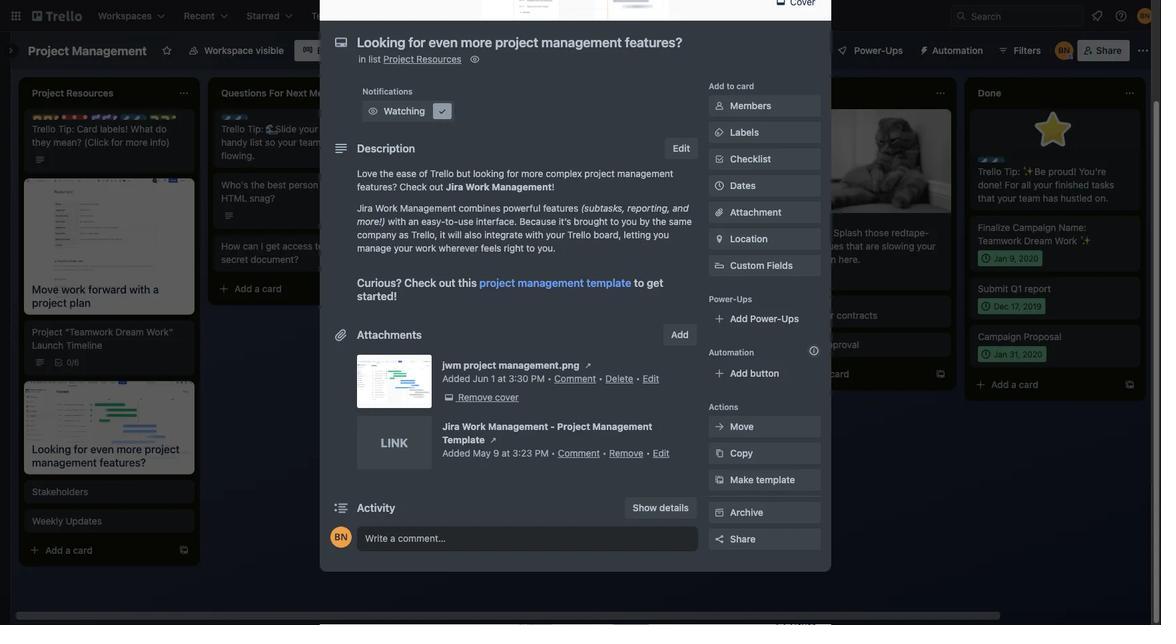 Task type: describe. For each thing, give the bounding box(es) containing it.
0 horizontal spatial share
[[730, 534, 756, 545]]

freelancer contracts
[[789, 310, 878, 321]]

integrate
[[484, 230, 523, 241]]

create from template… image for add a card button underneath letting
[[746, 265, 757, 276]]

added for added jun 1 at 3:30 pm
[[442, 373, 470, 384]]

1 horizontal spatial power-
[[750, 314, 782, 324]]

the for who's the best person to fix my html snag?
[[251, 180, 265, 191]]

edit button
[[665, 138, 698, 159]]

0 horizontal spatial create from template… image
[[179, 545, 189, 556]]

the inside with an easy-to-use interface. because it's brought to you by the same company as trello, it will also integrate with your trello board, letting you manage your work wherever feels right to you.
[[653, 216, 667, 227]]

team for social
[[642, 209, 663, 218]]

31,
[[1010, 350, 1021, 359]]

trello inside trello tip: card labels! what do they mean? (click for more info)
[[32, 124, 56, 135]]

comment link for management.png
[[554, 373, 596, 384]]

is
[[476, 124, 483, 135]]

approval
[[823, 339, 859, 350]]

add a card button down jan 31, 2020
[[970, 374, 1119, 396]]

sm image for make template
[[713, 474, 726, 487]]

create from template… image for who's the best person to fix my html snag?
[[368, 284, 378, 295]]

0 horizontal spatial 1
[[491, 373, 495, 384]]

powerful
[[503, 203, 541, 214]]

management for jira work management !
[[492, 182, 552, 193]]

here.
[[839, 254, 861, 265]]

jira for jira work management - project management template
[[442, 421, 460, 432]]

17,
[[1011, 302, 1021, 311]]

management up remove link
[[593, 421, 653, 432]]

Search field
[[967, 6, 1083, 26]]

create from template… image for add a card button underneath budget approval link
[[936, 369, 946, 380]]

trello inside love the ease of trello but looking for more complex project management features? check out
[[430, 168, 454, 179]]

add a card for add a card button under jan 31, 2020
[[991, 379, 1039, 390]]

for
[[1005, 180, 1019, 191]]

also inside trello tip: 💬for those in-between tasks that are almost done but also awaiting one last step.
[[733, 137, 750, 148]]

add to card
[[709, 81, 754, 91]]

create from template… image for finalize campaign name: teamwork dream work ✨
[[1125, 380, 1135, 390]]

review
[[625, 180, 653, 191]]

splash
[[834, 228, 863, 239]]

star or unstar board image
[[162, 45, 172, 56]]

0 vertical spatial list
[[369, 54, 381, 65]]

the for love the ease of trello but looking for more complex project management features? check out
[[380, 168, 394, 179]]

jwm project management.png
[[442, 360, 580, 371]]

what
[[130, 124, 153, 135]]

power-ups button
[[828, 40, 911, 61]]

freelancer
[[789, 310, 834, 321]]

heavy
[[789, 241, 814, 252]]

0
[[67, 358, 72, 368]]

q1
[[1011, 284, 1022, 295]]

weekly updates
[[32, 516, 102, 527]]

trello tip: 💬for those in-between tasks that are almost done but also awaiting one last step.
[[600, 124, 750, 161]]

tip for trello tip: ✨ be proud! you're done! for all your finished tasks that your team has hustled on.
[[1015, 158, 1027, 167]]

sm image for archive
[[713, 506, 726, 520]]

Dec 17, 2019 checkbox
[[978, 299, 1046, 315]]

1 horizontal spatial 1
[[805, 273, 809, 282]]

1 horizontal spatial you
[[654, 230, 669, 241]]

who's the best person to fix my html snag? link
[[221, 179, 376, 205]]

tip: inside trello tip: card labels! what do they mean? (click for more info)
[[58, 124, 74, 135]]

it's
[[410, 164, 423, 175]]

show details link
[[625, 498, 697, 519]]

button
[[750, 368, 779, 379]]

company
[[357, 230, 396, 241]]

1 vertical spatial check
[[404, 277, 436, 290]]

add a card for add a card button underneath document?
[[235, 284, 282, 295]]

the inside how can i get access to the super secret document?
[[326, 241, 340, 252]]

0 horizontal spatial power-
[[709, 295, 737, 304]]

dream inside finalize campaign name: teamwork dream work ✨
[[1024, 236, 1053, 247]]

(click
[[84, 137, 109, 148]]

access
[[282, 241, 312, 252]]

0 horizontal spatial share button
[[709, 529, 821, 550]]

Jan 9, 2020 checkbox
[[978, 251, 1043, 267]]

sm image for watching
[[366, 105, 380, 118]]

color: sky, title: "trello tip" element for trello tip: ✨ be proud! you're done! for all your finished tasks that your team has hustled on.
[[978, 157, 1027, 167]]

a for add a card button underneath budget approval link
[[822, 369, 827, 380]]

color: yellow, title: "copy request" element
[[32, 115, 59, 120]]

to up members
[[727, 81, 735, 91]]

board
[[317, 45, 343, 56]]

1 vertical spatial template
[[756, 475, 795, 486]]

0 vertical spatial design
[[104, 115, 131, 125]]

a for add a card button underneath weekly updates 'link'
[[65, 545, 71, 556]]

✨ inside trello tip trello tip: ✨ be proud! you're done! for all your finished tasks that your team has hustled on.
[[1023, 166, 1032, 177]]

finalize campaign name: teamwork dream work ✨
[[978, 222, 1089, 247]]

0 horizontal spatial you
[[622, 216, 637, 227]]

edit inside 'link'
[[410, 230, 427, 241]]

are inside trello tip: 💬for those in-between tasks that are almost done but also awaiting one last step.
[[644, 137, 658, 148]]

i
[[261, 241, 263, 252]]

9,
[[1010, 254, 1017, 263]]

edit link for delete
[[643, 373, 659, 384]]

members link
[[709, 95, 821, 117]]

sm image right management.png
[[582, 359, 595, 372]]

submit
[[978, 284, 1008, 295]]

2 vertical spatial project
[[464, 360, 496, 371]]

show details
[[633, 503, 689, 514]]

added for added may 9 at 3:23 pm
[[442, 448, 470, 459]]

proud!
[[1049, 166, 1077, 177]]

person
[[289, 180, 318, 191]]

link
[[381, 436, 408, 450]]

2019
[[1023, 302, 1042, 311]]

primary element
[[0, 0, 1161, 32]]

curate
[[410, 268, 439, 279]]

visible
[[256, 45, 284, 56]]

your left q's
[[299, 124, 318, 135]]

project resources link
[[384, 54, 462, 65]]

ben nelson (bennelson96) image
[[330, 527, 352, 548]]

description
[[357, 142, 415, 155]]

it's
[[559, 216, 571, 227]]

location link
[[709, 229, 821, 250]]

at for 3:23
[[502, 448, 510, 459]]

template
[[442, 435, 485, 446]]

out inside love the ease of trello but looking for more complex project management features? check out
[[429, 182, 444, 193]]

1 vertical spatial this
[[458, 277, 477, 290]]

that inside trello tip trello tip: this is where assigned tasks live so that your team can see who's working on what and when it's due.
[[465, 137, 482, 148]]

1 vertical spatial power-ups
[[709, 295, 752, 304]]

1 horizontal spatial ups
[[782, 314, 799, 324]]

assets
[[657, 217, 684, 228]]

color: red, title: "priority" element
[[61, 115, 103, 125]]

trello tip: 🌊slide your q's into this handy list so your team keeps on flowing. link
[[221, 123, 376, 163]]

trello tip trello tip: splash those redtape- heavy issues that are slowing your team down here.
[[789, 219, 936, 265]]

1 vertical spatial management
[[518, 277, 584, 290]]

jira for jira work management combines powerful features
[[357, 203, 373, 214]]

campaign proposal link
[[978, 330, 1133, 344]]

0 vertical spatial team
[[133, 115, 154, 125]]

0 vertical spatial template
[[587, 277, 631, 290]]

trello tip: splash those redtape- heavy issues that are slowing your team down here. link
[[789, 227, 944, 267]]

who's
[[221, 180, 248, 191]]

1 vertical spatial project
[[480, 277, 515, 290]]

card for add a card button underneath weekly updates 'link'
[[73, 545, 93, 556]]

trello,
[[411, 230, 438, 241]]

board,
[[594, 230, 621, 241]]

pm for jun 1 at 3:30 pm
[[531, 373, 545, 384]]

remove cover link
[[442, 391, 519, 404]]

edit email drafts link
[[410, 229, 565, 243]]

design team sketch site banner
[[410, 193, 491, 212]]

those inside trello tip trello tip: splash those redtape- heavy issues that are slowing your team down here.
[[865, 228, 889, 239]]

"teamwork
[[65, 327, 113, 338]]

card up members
[[737, 81, 754, 91]]

0 vertical spatial color: purple, title: "design team" element
[[91, 115, 154, 125]]

work
[[415, 243, 436, 254]]

1 vertical spatial ben nelson (bennelson96) image
[[1055, 41, 1074, 60]]

to up board,
[[610, 216, 619, 227]]

color: sky, title: "trello tip" element for trello tip: splash those redtape- heavy issues that are slowing your team down here.
[[789, 219, 838, 229]]

sm image for labels
[[713, 126, 726, 139]]

automation inside button
[[933, 45, 983, 56]]

sketch inside design team sketch site banner
[[410, 201, 440, 212]]

/
[[72, 358, 74, 368]]

at for 3:30
[[498, 373, 506, 384]]

3:23
[[513, 448, 532, 459]]

work for jira work management !
[[466, 182, 490, 193]]

work inside finalize campaign name: teamwork dream work ✨
[[1055, 236, 1078, 247]]

remove for remove
[[609, 448, 644, 459]]

handy
[[221, 137, 248, 148]]

freelancer contracts link
[[789, 309, 944, 322]]

design for sketch
[[424, 193, 450, 202]]

Jan 31, 2020 checkbox
[[978, 346, 1047, 362]]

comment for management
[[558, 448, 600, 459]]

dec 17, 2019
[[994, 302, 1042, 311]]

add a card down letting
[[613, 265, 660, 276]]

0 notifications image
[[1089, 8, 1105, 24]]

be
[[1035, 166, 1046, 177]]

attachment button
[[709, 202, 821, 223]]

add button button
[[709, 363, 821, 384]]

features?
[[357, 182, 397, 193]]

your down be
[[1034, 180, 1053, 191]]

copy link
[[709, 443, 821, 464]]

dec
[[994, 302, 1009, 311]]

pm for may 9 at 3:23 pm
[[535, 448, 549, 459]]

2020 for proposal
[[1023, 350, 1043, 359]]

due.
[[426, 164, 445, 175]]

comment link for management
[[558, 448, 600, 459]]

teamwork
[[978, 236, 1022, 247]]

budget
[[789, 339, 820, 350]]

Board name text field
[[21, 40, 154, 61]]

1 horizontal spatial share button
[[1078, 40, 1130, 61]]

snag?
[[250, 193, 275, 204]]

project "teamwork dream work" launch timeline link
[[32, 326, 187, 352]]

your down 🌊slide
[[278, 137, 297, 148]]

combines
[[459, 203, 501, 214]]

add a card button down "teamy
[[402, 321, 552, 342]]

customer
[[442, 268, 482, 279]]

make template
[[730, 475, 795, 486]]

love the ease of trello but looking for more complex project management features? check out
[[357, 168, 674, 193]]

team for sketch
[[453, 193, 473, 202]]

what
[[488, 150, 509, 161]]

sm image inside members link
[[713, 99, 726, 113]]

comment for management.png
[[554, 373, 596, 384]]

to inside who's the best person to fix my html snag?
[[321, 180, 330, 191]]

Write a comment text field
[[357, 527, 698, 551]]

tip: for that
[[815, 228, 831, 239]]

project "teamwork dream work" launch timeline
[[32, 327, 173, 351]]

stakeholders
[[32, 486, 88, 497]]

0 vertical spatial with
[[388, 216, 406, 227]]

management inside project management text box
[[72, 43, 147, 58]]

project inside jira work management - project management template
[[557, 421, 590, 432]]

can inside trello tip trello tip: this is where assigned tasks live so that your team can see who's working on what and when it's due.
[[530, 137, 546, 148]]

card down letting
[[641, 265, 660, 276]]

this
[[455, 124, 473, 135]]

team inside trello tip trello tip: ✨ be proud! you're done! for all your finished tasks that your team has hustled on.
[[1019, 193, 1041, 204]]

social media assets link
[[600, 216, 754, 229]]

jira for jira work management !
[[446, 182, 463, 193]]



Task type: locate. For each thing, give the bounding box(es) containing it.
work for jira work management combines powerful features
[[375, 203, 398, 214]]

are inside trello tip trello tip: splash those redtape- heavy issues that are slowing your team down here.
[[866, 241, 880, 252]]

1 horizontal spatial automation
[[933, 45, 983, 56]]

remove for remove cover
[[458, 392, 493, 403]]

also down use
[[464, 230, 482, 241]]

on down into
[[351, 137, 362, 148]]

0 horizontal spatial get
[[266, 241, 280, 252]]

sm image inside archive link
[[713, 506, 726, 520]]

your up 'you.'
[[546, 230, 565, 241]]

last
[[656, 150, 672, 161]]

1 horizontal spatial template
[[756, 475, 795, 486]]

management up powerful
[[492, 182, 552, 193]]

added may 9 at 3:23 pm
[[442, 448, 549, 459]]

project up legal
[[585, 168, 615, 179]]

curious? check out this project management template
[[357, 277, 631, 290]]

the
[[380, 168, 394, 179], [251, 180, 265, 191], [653, 216, 667, 227], [326, 241, 340, 252], [443, 297, 456, 308]]

can up when
[[530, 137, 546, 148]]

add a card down weekly updates
[[45, 545, 93, 556]]

0 vertical spatial jira
[[446, 182, 463, 193]]

between
[[709, 124, 746, 135]]

tip inside trello tip trello tip: splash those redtape- heavy issues that are slowing your team down here.
[[826, 219, 838, 229]]

ben nelson (bennelson96) image right filters
[[1055, 41, 1074, 60]]

your down redtape-
[[917, 241, 936, 252]]

None text field
[[350, 30, 790, 54]]

sm image down actions
[[713, 420, 726, 434]]

0 vertical spatial sketch
[[410, 201, 440, 212]]

all
[[1022, 180, 1031, 191]]

jan left 31,
[[994, 350, 1008, 359]]

updates
[[66, 516, 102, 527]]

sketch the "teamy dreamy" font link
[[410, 296, 565, 309]]

2 horizontal spatial tasks
[[1092, 180, 1115, 191]]

1 vertical spatial comment link
[[558, 448, 600, 459]]

color: purple, title: "design team" element for social media assets
[[600, 208, 663, 218]]

card for add a card button underneath budget approval link
[[830, 369, 850, 380]]

2020 right 9,
[[1019, 254, 1039, 263]]

1 horizontal spatial management
[[617, 168, 674, 179]]

more inside love the ease of trello but looking for more complex project management features? check out
[[521, 168, 543, 179]]

you left by
[[622, 216, 637, 227]]

secret
[[221, 254, 248, 265]]

2 vertical spatial jira
[[442, 421, 460, 432]]

0 horizontal spatial team
[[133, 115, 154, 125]]

a down letting
[[633, 265, 638, 276]]

2 vertical spatial color: purple, title: "design team" element
[[600, 208, 663, 218]]

so inside trello tip trello tip: this is where assigned tasks live so that your team can see who's working on what and when it's due.
[[453, 137, 463, 148]]

0 vertical spatial out
[[429, 182, 444, 193]]

0 vertical spatial management
[[617, 168, 674, 179]]

1 vertical spatial ups
[[737, 295, 752, 304]]

out down the due.
[[429, 182, 444, 193]]

are down 💬for
[[644, 137, 658, 148]]

management for jira work management combines powerful features
[[400, 203, 456, 214]]

sm image inside watching button
[[436, 105, 449, 118]]

that inside trello tip trello tip: splash those redtape- heavy issues that are slowing your team down here.
[[846, 241, 863, 252]]

with up the as
[[388, 216, 406, 227]]

team for redtape-
[[789, 254, 810, 265]]

table link
[[354, 40, 408, 61]]

sm image inside the location link
[[713, 233, 726, 246]]

list down the feels
[[485, 268, 497, 279]]

sm image left location at the right of page
[[713, 233, 726, 246]]

1 vertical spatial share button
[[709, 529, 821, 550]]

tasks up the awaiting
[[600, 137, 622, 148]]

create from template… image
[[368, 284, 378, 295], [1125, 380, 1135, 390], [179, 545, 189, 556]]

1 horizontal spatial this
[[458, 277, 477, 290]]

notifications
[[362, 87, 413, 96]]

at right 9
[[502, 448, 510, 459]]

tasks inside trello tip trello tip: this is where assigned tasks live so that your team can see who's working on what and when it's due.
[[410, 137, 433, 148]]

custom
[[730, 260, 764, 271]]

2 horizontal spatial list
[[485, 268, 497, 279]]

on inside trello tip trello tip: this is where assigned tasks live so that your team can see who's working on what and when it's due.
[[475, 150, 486, 161]]

will
[[448, 230, 462, 241]]

this up "teamy
[[458, 277, 477, 290]]

also inside with an easy-to-use interface. because it's brought to you by the same company as trello, it will also integrate with your trello board, letting you manage your work wherever feels right to you.
[[464, 230, 482, 241]]

get right i
[[266, 241, 280, 252]]

campaign down has
[[1013, 222, 1056, 233]]

jan for campaign
[[994, 350, 1008, 359]]

to left fix
[[321, 180, 330, 191]]

1 horizontal spatial but
[[716, 137, 730, 148]]

almost
[[661, 137, 689, 148]]

1 horizontal spatial team
[[453, 193, 473, 202]]

work for jira work management - project management template
[[462, 421, 486, 432]]

1 down heavy
[[805, 273, 809, 282]]

so inside the trello tip trello tip: 🌊slide your q's into this handy list so your team keeps on flowing.
[[265, 137, 275, 148]]

tip:
[[58, 124, 74, 135], [247, 124, 264, 135], [437, 124, 453, 135], [626, 124, 642, 135], [1004, 166, 1020, 177], [815, 228, 831, 239]]

0 vertical spatial check
[[400, 182, 427, 193]]

0 horizontal spatial remove
[[458, 392, 493, 403]]

tip: for for
[[1004, 166, 1020, 177]]

trello inside trello tip: 💬for those in-between tasks that are almost done but also awaiting one last step.
[[600, 124, 623, 135]]

and
[[511, 150, 527, 161], [673, 203, 689, 214]]

but inside trello tip: 💬for those in-between tasks that are almost done but also awaiting one last step.
[[716, 137, 730, 148]]

added down the template on the left of the page
[[442, 448, 470, 459]]

1 vertical spatial more
[[521, 168, 543, 179]]

0 vertical spatial dream
[[1024, 236, 1053, 247]]

has
[[1043, 193, 1058, 204]]

9
[[493, 448, 499, 459]]

0 vertical spatial more
[[126, 137, 148, 148]]

tip
[[157, 115, 169, 125], [258, 115, 270, 125], [447, 115, 460, 125], [1015, 158, 1027, 167], [826, 219, 838, 229]]

2 so from the left
[[453, 137, 463, 148]]

move
[[730, 421, 754, 432]]

finalize
[[978, 222, 1010, 233]]

archive
[[730, 507, 764, 518]]

board link
[[295, 40, 351, 61]]

color: purple, title: "design team" element for sketch site banner
[[410, 192, 473, 202]]

to inside how can i get access to the super secret document?
[[315, 241, 324, 252]]

2 jan from the top
[[994, 350, 1008, 359]]

on inside the trello tip trello tip: 🌊slide your q's into this handy list so your team keeps on flowing.
[[351, 137, 362, 148]]

more down what
[[126, 137, 148, 148]]

list inside the trello tip trello tip: 🌊slide your q's into this handy list so your team keeps on flowing.
[[250, 137, 263, 148]]

1 horizontal spatial get
[[647, 277, 664, 290]]

that inside trello tip: 💬for those in-between tasks that are almost done but also awaiting one last step.
[[625, 137, 642, 148]]

add a card button down letting
[[592, 260, 741, 281]]

2 vertical spatial ups
[[782, 314, 799, 324]]

1 vertical spatial jan
[[994, 350, 1008, 359]]

share down archive
[[730, 534, 756, 545]]

dream
[[1024, 236, 1053, 247], [116, 327, 144, 338]]

2 horizontal spatial power-
[[854, 45, 886, 56]]

2 vertical spatial design
[[613, 209, 640, 218]]

to left 'you.'
[[526, 243, 535, 254]]

workspace visible
[[204, 45, 284, 56]]

a
[[633, 265, 638, 276], [255, 284, 260, 295], [444, 326, 449, 337], [822, 369, 827, 380], [1012, 379, 1017, 390], [65, 545, 71, 556]]

your
[[299, 124, 318, 135], [278, 137, 297, 148], [485, 137, 504, 148], [1034, 180, 1053, 191], [998, 193, 1017, 204], [546, 230, 565, 241], [917, 241, 936, 252], [394, 243, 413, 254]]

get down letting
[[647, 277, 664, 290]]

link link
[[357, 416, 432, 470]]

get
[[266, 241, 280, 252], [647, 277, 664, 290]]

0 vertical spatial can
[[530, 137, 546, 148]]

✨ down name:
[[1080, 236, 1089, 247]]

super
[[343, 241, 367, 252]]

your down the as
[[394, 243, 413, 254]]

share button down archive link
[[709, 529, 821, 550]]

project inside the project "teamwork dream work" launch timeline
[[32, 327, 62, 338]]

manage
[[357, 243, 391, 254]]

1 horizontal spatial ben nelson (bennelson96) image
[[1137, 8, 1153, 24]]

1 vertical spatial share
[[730, 534, 756, 545]]

sm image down done
[[713, 153, 726, 166]]

a down 31,
[[1012, 379, 1017, 390]]

ben nelson (bennelson96) image right the open information menu image
[[1137, 8, 1153, 24]]

team inside trello tip trello tip: splash those redtape- heavy issues that are slowing your team down here.
[[789, 254, 810, 265]]

tip inside trello tip trello tip: this is where assigned tasks live so that your team can see who's working on what and when it's due.
[[447, 115, 460, 125]]

1 horizontal spatial tasks
[[600, 137, 622, 148]]

open information menu image
[[1115, 9, 1128, 23]]

jan for finalize
[[994, 254, 1008, 263]]

power-ups inside button
[[854, 45, 903, 56]]

project management template link
[[480, 277, 631, 290]]

add a card button down document?
[[213, 279, 362, 300]]

added
[[442, 373, 470, 384], [442, 448, 470, 459]]

1 jan from the top
[[994, 254, 1008, 263]]

team for q's
[[299, 137, 321, 148]]

1 horizontal spatial design
[[424, 193, 450, 202]]

1 vertical spatial color: purple, title: "design team" element
[[410, 192, 473, 202]]

add a card for add a card button underneath budget approval link
[[802, 369, 850, 380]]

1 vertical spatial 2020
[[1023, 350, 1043, 359]]

check down ease
[[400, 182, 427, 193]]

q's
[[321, 124, 335, 135]]

a for add a card button under jan 31, 2020
[[1012, 379, 1017, 390]]

0 horizontal spatial ben nelson (bennelson96) image
[[1055, 41, 1074, 60]]

team down q's
[[299, 137, 321, 148]]

0 horizontal spatial more
[[126, 137, 148, 148]]

a for add a card button underneath document?
[[255, 284, 260, 295]]

weekly
[[32, 516, 63, 527]]

add a card for add a card button underneath "teamy
[[424, 326, 471, 337]]

team inside design team sketch site banner
[[453, 193, 473, 202]]

jira up site
[[446, 182, 463, 193]]

can inside how can i get access to the super secret document?
[[243, 241, 258, 252]]

team inside the trello tip trello tip: 🌊slide your q's into this handy list so your team keeps on flowing.
[[299, 137, 321, 148]]

0 vertical spatial added
[[442, 373, 470, 384]]

2 horizontal spatial create from template… image
[[1125, 380, 1135, 390]]

those up almost
[[670, 124, 695, 135]]

looking
[[473, 168, 504, 179]]

mean?
[[53, 137, 82, 148]]

your down for
[[998, 193, 1017, 204]]

1 vertical spatial comment
[[558, 448, 600, 459]]

design for social
[[613, 209, 640, 218]]

0 vertical spatial remove
[[458, 392, 493, 403]]

that inside trello tip trello tip: ✨ be proud! you're done! for all your finished tasks that your team has hustled on.
[[978, 193, 995, 204]]

2 sketch from the top
[[410, 297, 440, 308]]

create from template… image
[[746, 265, 757, 276], [936, 369, 946, 380]]

1 horizontal spatial and
[[673, 203, 689, 214]]

tip: inside trello tip trello tip: splash those redtape- heavy issues that are slowing your team down here.
[[815, 228, 831, 239]]

tip: inside trello tip: 💬for those in-between tasks that are almost done but also awaiting one last step.
[[626, 124, 642, 135]]

0 horizontal spatial automation
[[709, 348, 754, 357]]

sm image inside move link
[[713, 420, 726, 434]]

0 vertical spatial power-
[[854, 45, 886, 56]]

tip inside trello tip trello tip: ✨ be proud! you're done! for all your finished tasks that your team has hustled on.
[[1015, 158, 1027, 167]]

tip: inside trello tip trello tip: ✨ be proud! you're done! for all your finished tasks that your team has hustled on.
[[1004, 166, 1020, 177]]

hustled
[[1061, 193, 1093, 204]]

tip: up for
[[1004, 166, 1020, 177]]

1 vertical spatial with
[[526, 230, 544, 241]]

edit link right delete
[[643, 373, 659, 384]]

1 vertical spatial dream
[[116, 327, 144, 338]]

1 vertical spatial you
[[654, 230, 669, 241]]

0 vertical spatial edit link
[[643, 373, 659, 384]]

sm image
[[774, 0, 788, 9], [713, 99, 726, 113], [436, 105, 449, 118], [442, 391, 456, 404], [487, 434, 500, 447], [713, 447, 726, 460]]

2 added from the top
[[442, 448, 470, 459]]

tasks up who's
[[410, 137, 433, 148]]

2 horizontal spatial ups
[[886, 45, 903, 56]]

0 vertical spatial at
[[498, 373, 506, 384]]

labels!
[[100, 124, 128, 135]]

that down is
[[465, 137, 482, 148]]

sketch up easy-
[[410, 201, 440, 212]]

0 horizontal spatial this
[[356, 124, 372, 135]]

tip: inside the trello tip trello tip: 🌊slide your q's into this handy list so your team keeps on flowing.
[[247, 124, 264, 135]]

so down 🌊slide
[[265, 137, 275, 148]]

get inside how can i get access to the super secret document?
[[266, 241, 280, 252]]

sm image right resources at top left
[[468, 53, 482, 66]]

sm image for checklist
[[713, 153, 726, 166]]

management for jira work management - project management template
[[488, 421, 548, 432]]

management.png
[[499, 360, 580, 371]]

team inside trello tip trello tip: this is where assigned tasks live so that your team can see who's working on what and when it's due.
[[506, 137, 528, 148]]

color: purple, title: "design team" element
[[91, 115, 154, 125], [410, 192, 473, 202], [600, 208, 663, 218]]

use
[[458, 216, 474, 227]]

submit q1 report link
[[978, 283, 1133, 296]]

add a card
[[613, 265, 660, 276], [235, 284, 282, 295], [424, 326, 471, 337], [802, 369, 850, 380], [991, 379, 1039, 390], [45, 545, 93, 556]]

dream up jan 9, 2020
[[1024, 236, 1053, 247]]

tip inside the trello tip trello tip: 🌊slide your q's into this handy list so your team keeps on flowing.
[[258, 115, 270, 125]]

0 vertical spatial ups
[[886, 45, 903, 56]]

a down budget approval
[[822, 369, 827, 380]]

tip: up the live
[[437, 124, 453, 135]]

!
[[552, 182, 555, 193]]

"teamy
[[459, 297, 491, 308]]

0 vertical spatial jan
[[994, 254, 1008, 263]]

add button
[[730, 368, 779, 379]]

sm image inside watching button
[[366, 105, 380, 118]]

are left the slowing
[[866, 241, 880, 252]]

add a card up "jwm"
[[424, 326, 471, 337]]

sm image inside make template link
[[713, 474, 726, 487]]

jun
[[473, 373, 489, 384]]

tip: for live
[[437, 124, 453, 135]]

timeline
[[66, 340, 102, 351]]

finished
[[1055, 180, 1089, 191]]

management inside love the ease of trello but looking for more complex project management features? check out
[[617, 168, 674, 179]]

0 vertical spatial 1
[[805, 273, 809, 282]]

make
[[730, 475, 754, 486]]

0 vertical spatial comment
[[554, 373, 596, 384]]

those inside trello tip: 💬for those in-between tasks that are almost done but also awaiting one last step.
[[670, 124, 695, 135]]

for inside trello tip: card labels! what do they mean? (click for more info)
[[111, 137, 123, 148]]

and right the what
[[511, 150, 527, 161]]

project up sketch the "teamy dreamy" font link
[[480, 277, 515, 290]]

remove link
[[609, 448, 644, 459]]

actions
[[709, 402, 739, 412]]

1 vertical spatial design
[[424, 193, 450, 202]]

tip for trello tip: 🌊slide your q's into this handy list so your team keeps on flowing.
[[258, 115, 270, 125]]

the up the snag?
[[251, 180, 265, 191]]

color: sky, title: "trello tip" element for trello tip: this is where assigned tasks live so that your team can see who's working on what and when it's due.
[[410, 115, 460, 125]]

team for where
[[506, 137, 528, 148]]

sm image inside labels link
[[713, 126, 726, 139]]

1 vertical spatial sketch
[[410, 297, 440, 308]]

sm image for automation
[[914, 40, 933, 59]]

card for add a card button underneath "teamy
[[451, 326, 471, 337]]

to inside the to get started!
[[634, 277, 644, 290]]

color: sky, title: "trello tip" element for trello tip: 🌊slide your q's into this handy list so your team keeps on flowing.
[[221, 115, 270, 125]]

1 vertical spatial but
[[456, 168, 471, 179]]

1 added from the top
[[442, 373, 470, 384]]

workspace
[[204, 45, 253, 56]]

ups up add power-ups
[[737, 295, 752, 304]]

tasks inside trello tip trello tip: ✨ be proud! you're done! for all your finished tasks that your team has hustled on.
[[1092, 180, 1115, 191]]

ben nelson (bennelson96) image inside primary element
[[1137, 8, 1153, 24]]

color: sky, title: "trello tip" element
[[120, 115, 169, 125], [221, 115, 270, 125], [410, 115, 460, 125], [978, 157, 1027, 167], [789, 219, 838, 229]]

0 vertical spatial you
[[622, 216, 637, 227]]

sm image inside checklist link
[[713, 153, 726, 166]]

the inside who's the best person to fix my html snag?
[[251, 180, 265, 191]]

show menu image
[[1137, 44, 1150, 57]]

this inside the trello tip trello tip: 🌊slide your q's into this handy list so your team keeps on flowing.
[[356, 124, 372, 135]]

0 horizontal spatial list
[[250, 137, 263, 148]]

share button
[[1078, 40, 1130, 61], [709, 529, 821, 550]]

who's the best person to fix my html snag?
[[221, 180, 358, 204]]

table
[[377, 45, 400, 56]]

finalize campaign name: teamwork dream work ✨ link
[[978, 221, 1133, 248]]

0 horizontal spatial on
[[351, 137, 362, 148]]

curate customer list link
[[410, 267, 565, 280]]

1 vertical spatial ✨
[[1080, 236, 1089, 247]]

1 sketch from the top
[[410, 201, 440, 212]]

0 vertical spatial also
[[733, 137, 750, 148]]

are
[[644, 137, 658, 148], [866, 241, 880, 252]]

✨ inside finalize campaign name: teamwork dream work ✨
[[1080, 236, 1089, 247]]

1 vertical spatial on
[[475, 150, 486, 161]]

more inside trello tip: card labels! what do they mean? (click for more info)
[[126, 137, 148, 148]]

that up the here.
[[846, 241, 863, 252]]

letting
[[624, 230, 651, 241]]

0 horizontal spatial are
[[644, 137, 658, 148]]

and inside trello tip trello tip: this is where assigned tasks live so that your team can see who's working on what and when it's due.
[[511, 150, 527, 161]]

jan
[[994, 254, 1008, 263], [994, 350, 1008, 359]]

1 vertical spatial out
[[439, 277, 456, 290]]

0 vertical spatial pm
[[531, 373, 545, 384]]

budget approval link
[[789, 338, 944, 352]]

trello
[[133, 115, 155, 125], [235, 115, 256, 125], [424, 115, 445, 125], [32, 124, 56, 135], [221, 124, 245, 135], [410, 124, 434, 135], [600, 124, 623, 135], [991, 158, 1013, 167], [978, 166, 1002, 177], [430, 168, 454, 179], [802, 219, 824, 229], [789, 228, 813, 239], [568, 230, 591, 241]]

color: lime, title: "halp" element
[[149, 115, 180, 125]]

to-
[[445, 216, 458, 227]]

power- inside button
[[854, 45, 886, 56]]

that up one
[[625, 137, 642, 148]]

comment link down management.png
[[554, 373, 596, 384]]

0 vertical spatial are
[[644, 137, 658, 148]]

remove down jun
[[458, 392, 493, 403]]

work down name:
[[1055, 236, 1078, 247]]

sm image down notifications
[[366, 105, 380, 118]]

1 vertical spatial added
[[442, 448, 470, 459]]

1 vertical spatial create from template… image
[[936, 369, 946, 380]]

0 horizontal spatial ups
[[737, 295, 752, 304]]

for inside love the ease of trello but looking for more complex project management features? check out
[[507, 168, 519, 179]]

add a card button
[[592, 260, 741, 281], [213, 279, 362, 300], [402, 321, 552, 342], [781, 364, 930, 385], [970, 374, 1119, 396], [24, 540, 173, 561]]

add a card down 31,
[[991, 379, 1039, 390]]

customize views image
[[415, 44, 428, 57]]

design
[[104, 115, 131, 125], [424, 193, 450, 202], [613, 209, 640, 218]]

project inside love the ease of trello but looking for more complex project management features? check out
[[585, 168, 615, 179]]

the for sketch the "teamy dreamy" font
[[443, 297, 456, 308]]

dream left the work"
[[116, 327, 144, 338]]

of
[[419, 168, 428, 179]]

banner
[[460, 201, 491, 212]]

1 vertical spatial also
[[464, 230, 482, 241]]

jira work management - project management template
[[442, 421, 653, 446]]

check inside love the ease of trello but looking for more complex project management features? check out
[[400, 182, 427, 193]]

that down done!
[[978, 193, 995, 204]]

drafts
[[455, 230, 480, 241]]

and inside (subtasks, reporting, and more!)
[[673, 203, 689, 214]]

brought
[[574, 216, 608, 227]]

you down the assets
[[654, 230, 669, 241]]

a down weekly updates
[[65, 545, 71, 556]]

ups inside button
[[886, 45, 903, 56]]

media
[[628, 217, 654, 228]]

sm image
[[914, 40, 933, 59], [468, 53, 482, 66], [366, 105, 380, 118], [713, 126, 726, 139], [713, 153, 726, 166], [713, 233, 726, 246], [582, 359, 595, 372], [713, 420, 726, 434], [713, 474, 726, 487], [713, 506, 726, 520]]

tip for trello tip: this is where assigned tasks live so that your team can see who's working on what and when it's due.
[[447, 115, 460, 125]]

0 vertical spatial automation
[[933, 45, 983, 56]]

team
[[133, 115, 154, 125], [453, 193, 473, 202], [642, 209, 663, 218]]

the left "teamy
[[443, 297, 456, 308]]

ben nelson (bennelson96) image
[[1137, 8, 1153, 24], [1055, 41, 1074, 60]]

team inside design team social media assets
[[642, 209, 663, 218]]

sm image for move
[[713, 420, 726, 434]]

tasks inside trello tip: 💬for those in-between tasks that are almost done but also awaiting one last step.
[[600, 137, 622, 148]]

🌊slide
[[266, 124, 297, 135]]

trello inside with an easy-to-use interface. because it's brought to you by the same company as trello, it will also integrate with your trello board, letting you manage your work wherever feels right to you.
[[568, 230, 591, 241]]

sm image for location
[[713, 233, 726, 246]]

they
[[32, 137, 51, 148]]

2 vertical spatial create from template… image
[[179, 545, 189, 556]]

0 vertical spatial ben nelson (bennelson96) image
[[1137, 8, 1153, 24]]

1 vertical spatial pm
[[535, 448, 549, 459]]

pm
[[531, 373, 545, 384], [535, 448, 549, 459]]

card down updates in the left of the page
[[73, 545, 93, 556]]

project inside project management text box
[[28, 43, 69, 58]]

add a card for add a card button underneath weekly updates 'link'
[[45, 545, 93, 556]]

comment link down jira work management - project management template
[[558, 448, 600, 459]]

0 horizontal spatial those
[[670, 124, 695, 135]]

edit inside button
[[673, 143, 690, 154]]

0 horizontal spatial create from template… image
[[746, 265, 757, 276]]

0 vertical spatial create from template… image
[[746, 265, 757, 276]]

design inside design team social media assets
[[613, 209, 640, 218]]

0 vertical spatial create from template… image
[[368, 284, 378, 295]]

also up checklist
[[733, 137, 750, 148]]

to get started!
[[357, 277, 664, 303]]

remove cover
[[458, 392, 519, 403]]

management
[[617, 168, 674, 179], [518, 277, 584, 290]]

sm image inside copy "link"
[[713, 447, 726, 460]]

0 horizontal spatial also
[[464, 230, 482, 241]]

sm image right power-ups button
[[914, 40, 933, 59]]

1 vertical spatial campaign
[[978, 331, 1022, 342]]

launch
[[32, 340, 63, 351]]

design inside design team sketch site banner
[[424, 193, 450, 202]]

work inside jira work management - project management template
[[462, 421, 486, 432]]

ups left automation button at the right of page
[[886, 45, 903, 56]]

font
[[534, 297, 553, 308]]

0 vertical spatial but
[[716, 137, 730, 148]]

team down heavy
[[789, 254, 810, 265]]

1 vertical spatial list
[[250, 137, 263, 148]]

labels
[[730, 127, 759, 138]]

so up working
[[453, 137, 463, 148]]

sm image inside automation button
[[914, 40, 933, 59]]

2 horizontal spatial design
[[613, 209, 640, 218]]

search image
[[956, 11, 967, 21]]

share
[[1097, 45, 1122, 56], [730, 534, 756, 545]]

0 horizontal spatial tasks
[[410, 137, 433, 148]]

get inside the to get started!
[[647, 277, 664, 290]]

edit link for remove
[[653, 448, 670, 459]]

delete
[[606, 373, 633, 384]]

card
[[737, 81, 754, 91], [641, 265, 660, 276], [262, 284, 282, 295], [451, 326, 471, 337], [830, 369, 850, 380], [1019, 379, 1039, 390], [73, 545, 93, 556]]

1 vertical spatial can
[[243, 241, 258, 252]]

added down "jwm"
[[442, 373, 470, 384]]

out down wherever
[[439, 277, 456, 290]]

your inside trello tip trello tip: splash those redtape- heavy issues that are slowing your team down here.
[[917, 241, 936, 252]]

add a card button down weekly updates 'link'
[[24, 540, 173, 561]]

to down letting
[[634, 277, 644, 290]]

your inside trello tip trello tip: this is where assigned tasks live so that your team can see who's working on what and when it's due.
[[485, 137, 504, 148]]

dream inside the project "teamwork dream work" launch timeline
[[116, 327, 144, 338]]

card for add a card button under jan 31, 2020
[[1019, 379, 1039, 390]]

management up 3:23
[[488, 421, 548, 432]]

sm image left archive
[[713, 506, 726, 520]]

comment down jira work management - project management template
[[558, 448, 600, 459]]

the inside love the ease of trello but looking for more complex project management features? check out
[[380, 168, 394, 179]]

1 horizontal spatial share
[[1097, 45, 1122, 56]]

1 so from the left
[[265, 137, 275, 148]]

card down "teamy
[[451, 326, 471, 337]]

but inside love the ease of trello but looking for more complex project management features? check out
[[456, 168, 471, 179]]

tasks up 'on.'
[[1092, 180, 1115, 191]]

a for add a card button underneath "teamy
[[444, 326, 449, 337]]

2020 for campaign
[[1019, 254, 1039, 263]]

automation
[[933, 45, 983, 56], [709, 348, 754, 357]]

✨ left be
[[1023, 166, 1032, 177]]

share button down 0 notifications image
[[1078, 40, 1130, 61]]

tip: for handy
[[247, 124, 264, 135]]

jira inside jira work management - project management template
[[442, 421, 460, 432]]

1 vertical spatial automation
[[709, 348, 754, 357]]

1 horizontal spatial remove
[[609, 448, 644, 459]]

campaign inside finalize campaign name: teamwork dream work ✨
[[1013, 222, 1056, 233]]

0 vertical spatial campaign
[[1013, 222, 1056, 233]]

for up jira work management !
[[507, 168, 519, 179]]

add a card button down budget approval link
[[781, 364, 930, 385]]

2 horizontal spatial team
[[642, 209, 663, 218]]

assigned
[[514, 124, 553, 135]]

tip: inside trello tip trello tip: this is where assigned tasks live so that your team can see who's working on what and when it's due.
[[437, 124, 453, 135]]

attachments
[[357, 329, 422, 341]]

1 horizontal spatial for
[[507, 168, 519, 179]]

on left the what
[[475, 150, 486, 161]]

template down copy "link"
[[756, 475, 795, 486]]

card for add a card button underneath document?
[[262, 284, 282, 295]]

team down assigned
[[506, 137, 528, 148]]



Task type: vqa. For each thing, say whether or not it's contained in the screenshot.
Jams and Jims
no



